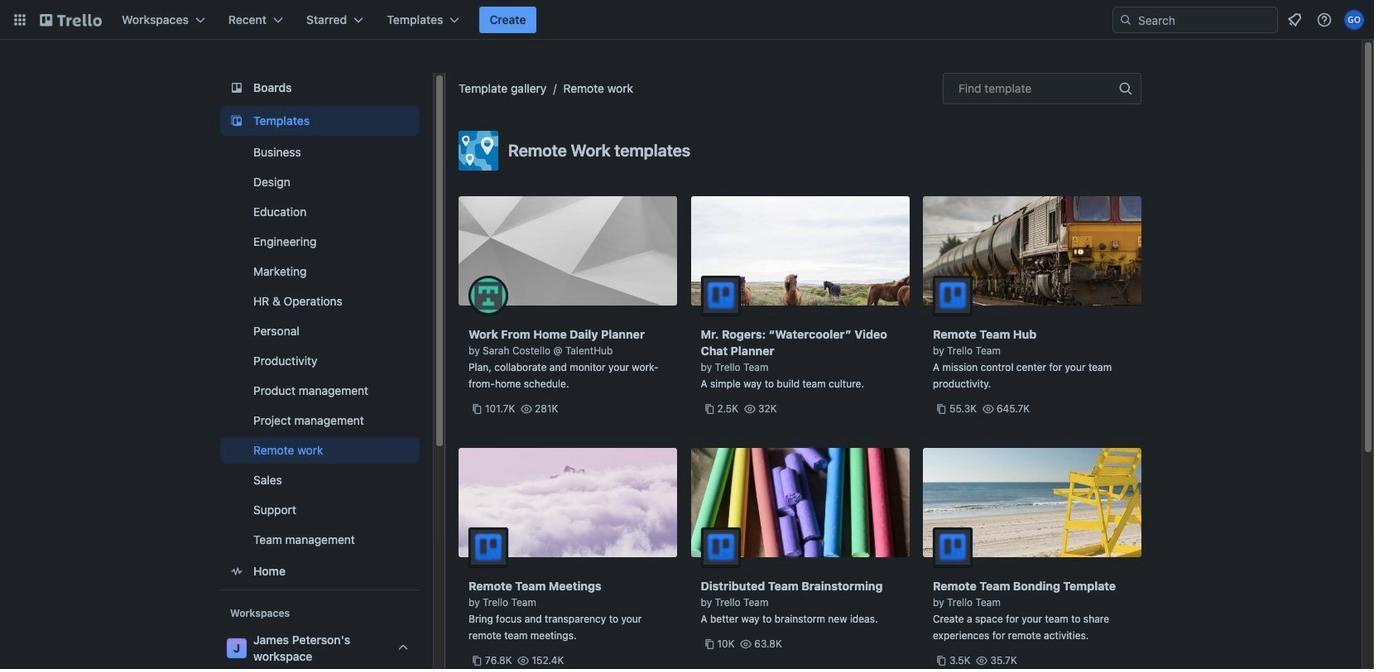 Task type: vqa. For each thing, say whether or not it's contained in the screenshot.
forward image to the top
no



Task type: describe. For each thing, give the bounding box(es) containing it.
remote work icon image
[[459, 131, 499, 171]]

trello team image
[[933, 276, 973, 316]]

0 notifications image
[[1285, 10, 1305, 30]]

gary orlando (garyorlando) image
[[1345, 10, 1365, 30]]

board image
[[227, 78, 247, 98]]

home image
[[227, 562, 247, 581]]

open information menu image
[[1317, 12, 1334, 28]]



Task type: locate. For each thing, give the bounding box(es) containing it.
primary element
[[0, 0, 1375, 40]]

template board image
[[227, 111, 247, 131]]

sarah costello @ talenthub image
[[469, 276, 509, 316]]

search image
[[1120, 13, 1133, 27]]

back to home image
[[40, 7, 102, 33]]

None field
[[943, 73, 1142, 104]]

trello team image
[[701, 276, 741, 316], [469, 528, 509, 567], [701, 528, 741, 567], [933, 528, 973, 567]]

Search field
[[1133, 8, 1278, 31]]



